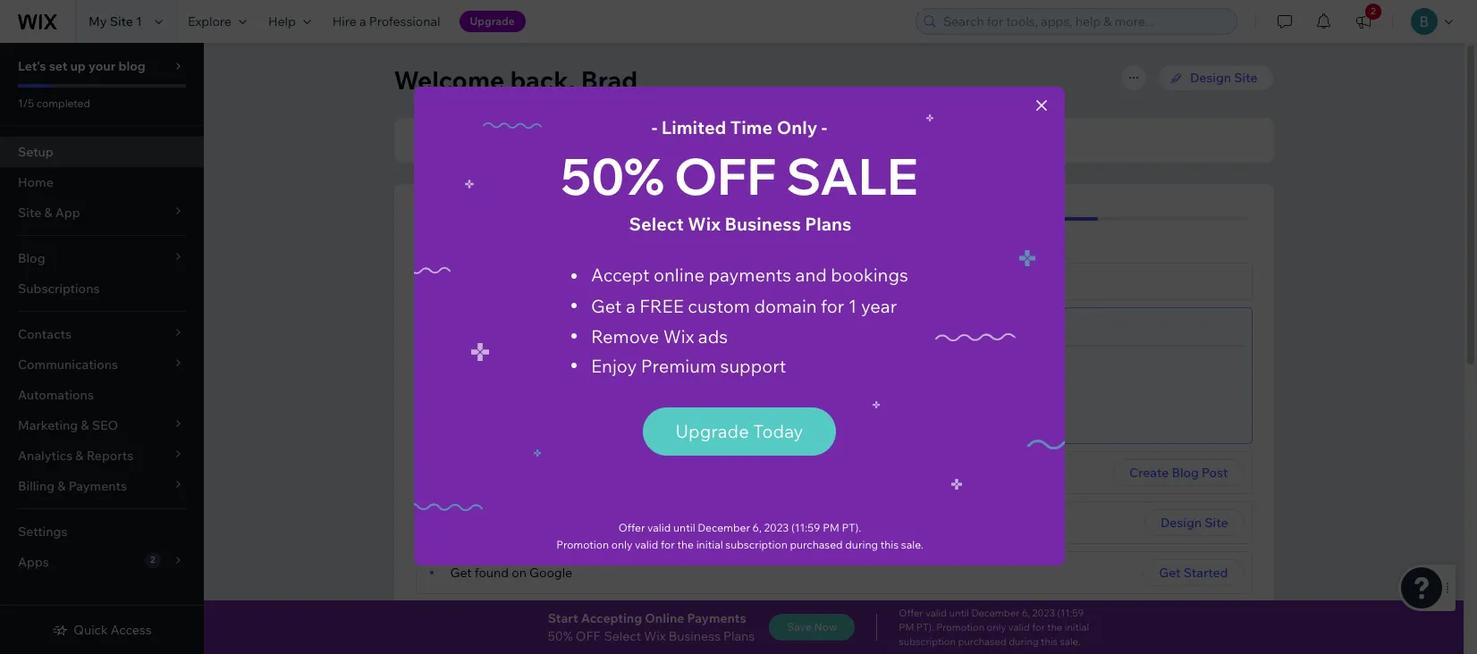 Task type: locate. For each thing, give the bounding box(es) containing it.
this
[[881, 538, 899, 552], [1041, 636, 1058, 648]]

1 vertical spatial design site
[[1161, 515, 1228, 531]]

connect link left no
[[647, 132, 691, 148]]

wix up online
[[688, 213, 721, 235]]

design site
[[1190, 70, 1258, 86], [1161, 515, 1228, 531]]

1 horizontal spatial the
[[1047, 621, 1062, 634]]

let's set up your blog up update your blog type
[[415, 208, 580, 229]]

let's up update
[[415, 208, 452, 229]]

2 vertical spatial wix
[[644, 629, 666, 645]]

sale.
[[901, 538, 924, 552], [1060, 636, 1081, 648]]

1 horizontal spatial this
[[1041, 636, 1058, 648]]

a up "remove" at the left of the page
[[626, 295, 636, 317]]

connect link
[[647, 132, 691, 148], [828, 132, 872, 148]]

Search for tools, apps, help & more... field
[[938, 9, 1231, 34]]

go
[[811, 397, 828, 413]]

offer inside offer valid until december 6, 2023 (11:59 pm pt). promotion only valid for the initial subscription purchased during this sale.
[[899, 607, 923, 620]]

1 vertical spatial 2023
[[1032, 607, 1055, 620]]

start accepting online payments 50% off select wix business plans
[[548, 611, 755, 645]]

up up update
[[483, 208, 503, 229]]

get
[[591, 295, 622, 317], [450, 565, 472, 581], [1159, 565, 1181, 581]]

google
[[529, 565, 572, 581]]

0 horizontal spatial custom
[[514, 319, 558, 335]]

0 horizontal spatial 6,
[[753, 521, 762, 535]]

2 vertical spatial domain
[[553, 361, 597, 377]]

1 vertical spatial domain
[[561, 319, 606, 335]]

a for professional
[[359, 13, 366, 30]]

start
[[548, 611, 578, 627]]

your for update
[[496, 274, 522, 290]]

1 horizontal spatial get
[[591, 295, 622, 317]]

0 vertical spatial design site
[[1190, 70, 1258, 86]]

blog up type
[[545, 208, 580, 229]]

design
[[1190, 70, 1231, 86], [450, 515, 491, 531], [1161, 515, 1202, 531]]

1 horizontal spatial for
[[821, 295, 844, 317]]

let's set up your blog up completed
[[18, 58, 146, 74]]

1 vertical spatial let's
[[415, 208, 452, 229]]

for
[[821, 295, 844, 317], [661, 538, 675, 552], [1032, 621, 1045, 634]]

clicks.
[[724, 361, 759, 377]]

1 right 'my'
[[136, 13, 142, 30]]

business
[[751, 134, 795, 147]]

0 vertical spatial until
[[673, 521, 695, 535]]

1 horizontal spatial business
[[725, 213, 801, 235]]

offer valid until december 6, 2023 (11:59 pm pt).
[[619, 521, 861, 535]]

on
[[512, 565, 527, 581]]

1 vertical spatial 50%
[[548, 629, 573, 645]]

free plan
[[415, 134, 462, 147]]

up
[[70, 58, 86, 74], [483, 208, 503, 229]]

0 horizontal spatial offer
[[619, 521, 645, 535]]

sidebar element
[[0, 43, 204, 655]]

2023 inside offer valid until december 6, 2023 (11:59 pm pt). promotion only valid for the initial subscription purchased during this sale.
[[1032, 607, 1055, 620]]

enjoy premium support
[[591, 355, 786, 377]]

business up "payments"
[[725, 213, 801, 235]]

0 horizontal spatial business
[[669, 629, 721, 645]]

connect for connect a custom domain
[[450, 319, 501, 335]]

plans down the sale
[[805, 213, 852, 235]]

1 vertical spatial sale.
[[1060, 636, 1081, 648]]

setup link
[[0, 137, 204, 167]]

your down 'my'
[[89, 58, 116, 74]]

0 horizontal spatial subscription
[[725, 538, 788, 552]]

off down - limited time only -
[[674, 145, 777, 207]]

upgrade down few at the bottom
[[676, 420, 749, 443]]

0 horizontal spatial off
[[576, 629, 600, 645]]

subscriptions
[[18, 281, 100, 297]]

1 left year at top
[[848, 295, 857, 317]]

and left bookings
[[795, 264, 827, 286]]

payments
[[709, 264, 791, 286]]

online
[[645, 611, 684, 627]]

1 horizontal spatial 2023
[[1032, 607, 1055, 620]]

1 vertical spatial custom
[[514, 319, 558, 335]]

0 horizontal spatial 2023
[[764, 521, 789, 535]]

set
[[49, 58, 67, 74], [455, 208, 479, 229]]

off down accepting
[[576, 629, 600, 645]]

save now button
[[769, 614, 855, 641]]

0 horizontal spatial connect link
[[647, 132, 691, 148]]

1 horizontal spatial 6,
[[1022, 607, 1030, 620]]

1 horizontal spatial initial
[[1065, 621, 1089, 634]]

your right update
[[496, 274, 522, 290]]

select inside start accepting online payments 50% off select wix business plans
[[604, 629, 641, 645]]

domain down "payments"
[[754, 295, 817, 317]]

plans inside 50% off sale select wix business plans
[[805, 213, 852, 235]]

1 connect link from the left
[[647, 132, 691, 148]]

blog down my site 1
[[118, 58, 146, 74]]

get started
[[1159, 565, 1228, 581]]

connect link right "email"
[[828, 132, 872, 148]]

0 vertical spatial for
[[821, 295, 844, 317]]

0 vertical spatial 6,
[[753, 521, 762, 535]]

1/5
[[18, 97, 34, 110]]

a down update your blog type
[[504, 319, 511, 335]]

hire a professional
[[332, 13, 440, 30]]

50%
[[561, 145, 664, 207], [548, 629, 573, 645]]

1 vertical spatial december
[[972, 607, 1020, 620]]

0 vertical spatial sale.
[[901, 538, 924, 552]]

6, for offer valid until december 6, 2023 (11:59 pm pt). promotion only valid for the initial subscription purchased during this sale.
[[1022, 607, 1030, 620]]

0 vertical spatial only
[[611, 538, 633, 552]]

0 vertical spatial promotion
[[556, 538, 609, 552]]

up up completed
[[70, 58, 86, 74]]

payments
[[687, 611, 746, 627]]

0 horizontal spatial this
[[881, 538, 899, 552]]

- left final
[[684, 108, 691, 128]]

and left secure
[[600, 361, 622, 377]]

2 horizontal spatial for
[[1032, 621, 1045, 634]]

1 vertical spatial business
[[669, 629, 721, 645]]

domain for connect a custom domain
[[561, 319, 606, 335]]

0 horizontal spatial set
[[49, 58, 67, 74]]

connect up 'find'
[[450, 319, 501, 335]]

get inside button
[[1159, 565, 1181, 581]]

0 vertical spatial upgrade
[[470, 14, 515, 28]]

1 vertical spatial until
[[949, 607, 969, 620]]

site inside button
[[1205, 515, 1228, 531]]

connect left no
[[647, 134, 691, 147]]

your for design
[[494, 515, 520, 531]]

1 vertical spatial plans
[[723, 629, 755, 645]]

0 horizontal spatial during
[[845, 538, 878, 552]]

upgrade inside button
[[470, 14, 515, 28]]

0 horizontal spatial sale.
[[901, 538, 924, 552]]

0 horizontal spatial plans
[[723, 629, 755, 645]]

business down 'payments'
[[669, 629, 721, 645]]

0 vertical spatial set
[[49, 58, 67, 74]]

no business email connect
[[734, 134, 872, 147]]

until inside offer valid until december 6, 2023 (11:59 pm pt). promotion only valid for the initial subscription purchased during this sale.
[[949, 607, 969, 620]]

1 horizontal spatial subscription
[[899, 636, 956, 648]]

a right hire
[[359, 13, 366, 30]]

0 vertical spatial select
[[629, 213, 684, 235]]

plans inside start accepting online payments 50% off select wix business plans
[[723, 629, 755, 645]]

get started button
[[1143, 560, 1244, 587]]

1 vertical spatial pm
[[899, 621, 914, 634]]

plans down 'payments'
[[723, 629, 755, 645]]

0 vertical spatial 1
[[136, 13, 142, 30]]

blog inside "sidebar" element
[[118, 58, 146, 74]]

1 vertical spatial this
[[1041, 636, 1058, 648]]

1/5 completed
[[18, 97, 90, 110]]

0 horizontal spatial only
[[611, 538, 633, 552]]

2 vertical spatial for
[[1032, 621, 1045, 634]]

1 horizontal spatial 1
[[848, 295, 857, 317]]

support
[[720, 355, 786, 377]]

upgrade for upgrade today
[[676, 420, 749, 443]]

create blog post button
[[1113, 460, 1244, 486]]

until for offer valid until december 6, 2023 (11:59 pm pt).
[[673, 521, 695, 535]]

a for custom
[[504, 319, 511, 335]]

0 horizontal spatial get
[[450, 565, 472, 581]]

1 horizontal spatial pm
[[899, 621, 914, 634]]

1 vertical spatial 1
[[848, 295, 857, 317]]

completed
[[37, 97, 90, 110]]

wix inside start accepting online payments 50% off select wix business plans
[[644, 629, 666, 645]]

0 vertical spatial 50%
[[561, 145, 664, 207]]

2023
[[764, 521, 789, 535], [1032, 607, 1055, 620]]

1 horizontal spatial set
[[455, 208, 479, 229]]

domain right perfect on the left of the page
[[553, 361, 597, 377]]

wix
[[688, 213, 721, 235], [663, 325, 694, 348], [644, 629, 666, 645]]

0 horizontal spatial let's
[[18, 58, 46, 74]]

pm for offer valid until december 6, 2023 (11:59 pm pt).
[[823, 521, 839, 535]]

promotion
[[556, 538, 609, 552], [936, 621, 985, 634]]

0 horizontal spatial promotion
[[556, 538, 609, 552]]

0 horizontal spatial until
[[673, 521, 695, 535]]

0 vertical spatial subscription
[[725, 538, 788, 552]]

connect
[[647, 134, 691, 147], [828, 134, 872, 147], [450, 319, 501, 335]]

1 vertical spatial purchased
[[958, 636, 1007, 648]]

subscription inside offer valid until december 6, 2023 (11:59 pm pt). promotion only valid for the initial subscription purchased during this sale.
[[899, 636, 956, 648]]

0 horizontal spatial connect
[[450, 319, 501, 335]]

your inside "sidebar" element
[[89, 58, 116, 74]]

in
[[677, 361, 688, 377]]

0 vertical spatial december
[[698, 521, 750, 535]]

0 vertical spatial purchased
[[790, 538, 843, 552]]

wix up premium
[[663, 325, 694, 348]]

get left found
[[450, 565, 472, 581]]

0 horizontal spatial upgrade
[[470, 14, 515, 28]]

connect right "email"
[[828, 134, 872, 147]]

0 vertical spatial wix
[[688, 213, 721, 235]]

your up update your blog type
[[506, 208, 541, 229]]

your left website
[[494, 515, 520, 531]]

business inside start accepting online payments 50% off select wix business plans
[[669, 629, 721, 645]]

initial
[[696, 538, 723, 552], [1065, 621, 1089, 634]]

pm inside offer valid until december 6, 2023 (11:59 pm pt). promotion only valid for the initial subscription purchased during this sale.
[[899, 621, 914, 634]]

pm
[[823, 521, 839, 535], [899, 621, 914, 634]]

up inside "sidebar" element
[[70, 58, 86, 74]]

0 vertical spatial let's
[[18, 58, 46, 74]]

during
[[845, 538, 878, 552], [1009, 636, 1039, 648]]

accepting
[[581, 611, 642, 627]]

1 vertical spatial the
[[1047, 621, 1062, 634]]

select down accepting
[[604, 629, 641, 645]]

connect for connect
[[647, 134, 691, 147]]

found
[[475, 565, 509, 581]]

0 vertical spatial custom
[[688, 295, 750, 317]]

0 vertical spatial off
[[674, 145, 777, 207]]

wix down online
[[644, 629, 666, 645]]

2 horizontal spatial get
[[1159, 565, 1181, 581]]

design site button
[[1145, 510, 1244, 537]]

custom up perfect on the left of the page
[[514, 319, 558, 335]]

1 horizontal spatial until
[[949, 607, 969, 620]]

2 vertical spatial site
[[1205, 515, 1228, 531]]

domain up find your perfect domain and secure it in a few clicks.
[[561, 319, 606, 335]]

only
[[611, 538, 633, 552], [987, 621, 1006, 634]]

home link
[[0, 167, 204, 198]]

automations link
[[0, 380, 204, 410]]

0 vertical spatial domain
[[754, 295, 817, 317]]

2 horizontal spatial site
[[1234, 70, 1258, 86]]

set up 1/5 completed
[[49, 58, 67, 74]]

1 vertical spatial promotion
[[936, 621, 985, 634]]

0 horizontal spatial the
[[677, 538, 694, 552]]

1 vertical spatial pt).
[[916, 621, 934, 634]]

0 vertical spatial pm
[[823, 521, 839, 535]]

remove
[[591, 325, 659, 348]]

set inside "sidebar" element
[[49, 58, 67, 74]]

1 horizontal spatial off
[[674, 145, 777, 207]]

purchased
[[790, 538, 843, 552], [958, 636, 1007, 648]]

0 vertical spatial business
[[725, 213, 801, 235]]

2 connect link from the left
[[828, 132, 872, 148]]

your right 'find'
[[479, 361, 505, 377]]

blog
[[1172, 465, 1199, 481]]

set up update
[[455, 208, 479, 229]]

my site 1
[[89, 13, 142, 30]]

premium
[[641, 355, 716, 377]]

(11:59 for offer valid until december 6, 2023 (11:59 pm pt). promotion only valid for the initial subscription purchased during this sale.
[[1057, 607, 1084, 620]]

domain
[[754, 295, 817, 317], [561, 319, 606, 335], [553, 361, 597, 377]]

e.g., mystunningwebsite.com field
[[473, 393, 744, 418]]

a for free
[[626, 295, 636, 317]]

upgrade up welcome back, brad
[[470, 14, 515, 28]]

plans
[[805, 213, 852, 235], [723, 629, 755, 645]]

december for offer valid until december 6, 2023 (11:59 pm pt). promotion only valid for the initial subscription purchased during this sale.
[[972, 607, 1020, 620]]

1 horizontal spatial connect link
[[828, 132, 872, 148]]

get left the started
[[1159, 565, 1181, 581]]

get for get started
[[1159, 565, 1181, 581]]

0 horizontal spatial december
[[698, 521, 750, 535]]

1 vertical spatial off
[[576, 629, 600, 645]]

custom up ads
[[688, 295, 750, 317]]

(11:59 inside offer valid until december 6, 2023 (11:59 pm pt). promotion only valid for the initial subscription purchased during this sale.
[[1057, 607, 1084, 620]]

let's up 1/5
[[18, 58, 46, 74]]

pt). inside offer valid until december 6, 2023 (11:59 pm pt). promotion only valid for the initial subscription purchased during this sale.
[[916, 621, 934, 634]]

close image
[[1036, 100, 1047, 111]]

blog left type
[[525, 274, 552, 290]]

get down accept
[[591, 295, 622, 317]]

save now
[[787, 621, 837, 634]]

off inside start accepting online payments 50% off select wix business plans
[[576, 629, 600, 645]]

1 horizontal spatial sale.
[[1060, 636, 1081, 648]]

2 horizontal spatial connect
[[828, 134, 872, 147]]

0 horizontal spatial pt).
[[842, 521, 861, 535]]

let's left go
[[780, 397, 808, 413]]

free
[[640, 295, 684, 317]]

6, inside offer valid until december 6, 2023 (11:59 pm pt). promotion only valid for the initial subscription purchased during this sale.
[[1022, 607, 1030, 620]]

-
[[684, 108, 691, 128], [789, 108, 796, 128], [652, 116, 657, 139], [822, 116, 827, 139]]

promotion inside offer valid until december 6, 2023 (11:59 pm pt). promotion only valid for the initial subscription purchased during this sale.
[[936, 621, 985, 634]]

0 vertical spatial (11:59
[[791, 521, 820, 535]]

create
[[1129, 465, 1169, 481]]

website
[[523, 515, 568, 531]]

pm for offer valid until december 6, 2023 (11:59 pm pt). promotion only valid for the initial subscription purchased during this sale.
[[899, 621, 914, 634]]

the
[[677, 538, 694, 552], [1047, 621, 1062, 634]]

0 vertical spatial the
[[677, 538, 694, 552]]

off inside 50% off sale select wix business plans
[[674, 145, 777, 207]]

- right the only
[[822, 116, 827, 139]]

it
[[666, 361, 674, 377]]

offer
[[619, 521, 645, 535], [899, 607, 923, 620]]

december inside offer valid until december 6, 2023 (11:59 pm pt). promotion only valid for the initial subscription purchased during this sale.
[[972, 607, 1020, 620]]

and
[[795, 264, 827, 286], [600, 361, 622, 377]]

1 vertical spatial 6,
[[1022, 607, 1030, 620]]

select up online
[[629, 213, 684, 235]]

home
[[18, 174, 53, 190]]



Task type: vqa. For each thing, say whether or not it's contained in the screenshot.
bottom 23
no



Task type: describe. For each thing, give the bounding box(es) containing it.
post
[[1202, 465, 1228, 481]]

let's inside button
[[780, 397, 808, 413]]

explore
[[188, 13, 231, 30]]

wix inside 50% off sale select wix business plans
[[688, 213, 721, 235]]

6, for offer valid until december 6, 2023 (11:59 pm pt).
[[753, 521, 762, 535]]

secure
[[625, 361, 664, 377]]

50% inside start accepting online payments 50% off select wix business plans
[[548, 629, 573, 645]]

design site link
[[1158, 64, 1274, 91]]

1 vertical spatial for
[[661, 538, 675, 552]]

get for get a free custom domain for 1 year
[[591, 295, 622, 317]]

0 horizontal spatial purchased
[[790, 538, 843, 552]]

upgrade today
[[676, 420, 803, 443]]

0 vertical spatial this
[[881, 538, 899, 552]]

- limited time only -
[[652, 116, 827, 139]]

a right in
[[690, 361, 697, 377]]

1 vertical spatial site
[[1234, 70, 1258, 86]]

sale. inside offer valid until december 6, 2023 (11:59 pm pt). promotion only valid for the initial subscription purchased during this sale.
[[1060, 636, 1081, 648]]

bookings
[[831, 264, 908, 286]]

business inside 50% off sale select wix business plans
[[725, 213, 801, 235]]

1 horizontal spatial let's
[[415, 208, 452, 229]]

1 vertical spatial blog
[[545, 208, 580, 229]]

time
[[730, 116, 773, 139]]

- final hours -
[[684, 108, 796, 128]]

2
[[1371, 5, 1376, 17]]

1 vertical spatial up
[[483, 208, 503, 229]]

subscriptions link
[[0, 274, 204, 304]]

hire a professional link
[[322, 0, 451, 43]]

find
[[450, 361, 476, 377]]

let's go
[[780, 397, 828, 413]]

2 button
[[1344, 0, 1383, 43]]

only inside offer valid until december 6, 2023 (11:59 pm pt). promotion only valid for the initial subscription purchased during this sale.
[[987, 621, 1006, 634]]

offer for offer valid until december 6, 2023 (11:59 pm pt). promotion only valid for the initial subscription purchased during this sale.
[[899, 607, 923, 620]]

no
[[734, 134, 749, 147]]

initial inside offer valid until december 6, 2023 (11:59 pm pt). promotion only valid for the initial subscription purchased during this sale.
[[1065, 621, 1089, 634]]

find your perfect domain and secure it in a few clicks.
[[450, 361, 759, 377]]

- left limited
[[652, 116, 657, 139]]

get for get found on google
[[450, 565, 472, 581]]

design inside button
[[1161, 515, 1202, 531]]

welcome
[[394, 64, 505, 96]]

select inside 50% off sale select wix business plans
[[629, 213, 684, 235]]

email
[[798, 134, 825, 147]]

upgrade for upgrade
[[470, 14, 515, 28]]

save
[[787, 621, 812, 634]]

setup
[[18, 144, 53, 160]]

quick access
[[74, 622, 152, 638]]

limited
[[661, 116, 726, 139]]

design site inside button
[[1161, 515, 1228, 531]]

2 vertical spatial blog
[[525, 274, 552, 290]]

sale
[[786, 145, 918, 207]]

offer valid until december 6, 2023 (11:59 pm pt). promotion only valid for the initial subscription purchased during this sale.
[[899, 607, 1089, 648]]

perfect
[[507, 361, 550, 377]]

- up no business email connect
[[789, 108, 796, 128]]

the inside offer valid until december 6, 2023 (11:59 pm pt). promotion only valid for the initial subscription purchased during this sale.
[[1047, 621, 1062, 634]]

only
[[777, 116, 818, 139]]

few
[[700, 361, 721, 377]]

welcome back, brad
[[394, 64, 638, 96]]

professional
[[369, 13, 440, 30]]

update
[[450, 274, 494, 290]]

settings link
[[0, 517, 204, 547]]

pt). for offer valid until december 6, 2023 (11:59 pm pt).
[[842, 521, 861, 535]]

upgrade today link
[[643, 408, 836, 456]]

accept
[[591, 264, 650, 286]]

access
[[111, 622, 152, 638]]

1 vertical spatial set
[[455, 208, 479, 229]]

hire
[[332, 13, 357, 30]]

0 horizontal spatial initial
[[696, 538, 723, 552]]

december for offer valid until december 6, 2023 (11:59 pm pt).
[[698, 521, 750, 535]]

hours
[[738, 108, 784, 128]]

get found on google
[[450, 565, 572, 581]]

let's inside "sidebar" element
[[18, 58, 46, 74]]

my
[[89, 13, 107, 30]]

enjoy
[[591, 355, 637, 377]]

this inside offer valid until december 6, 2023 (11:59 pm pt). promotion only valid for the initial subscription purchased during this sale.
[[1041, 636, 1058, 648]]

promotion only valid for the initial subscription purchased during this sale.
[[556, 538, 924, 552]]

domain for find your perfect domain and secure it in a few clicks.
[[553, 361, 597, 377]]

brad
[[581, 64, 638, 96]]

pt). for offer valid until december 6, 2023 (11:59 pm pt). promotion only valid for the initial subscription purchased during this sale.
[[916, 621, 934, 634]]

now
[[814, 621, 837, 634]]

offer for offer valid until december 6, 2023 (11:59 pm pt).
[[619, 521, 645, 535]]

help
[[268, 13, 296, 30]]

0 vertical spatial during
[[845, 538, 878, 552]]

remove wix ads
[[591, 325, 728, 348]]

quick
[[74, 622, 108, 638]]

let's go button
[[764, 392, 844, 418]]

online
[[654, 264, 705, 286]]

today
[[753, 420, 803, 443]]

1 horizontal spatial and
[[795, 264, 827, 286]]

get a free custom domain for 1 year
[[591, 295, 897, 317]]

let's set up your blog inside "sidebar" element
[[18, 58, 146, 74]]

automations
[[18, 387, 94, 403]]

1 vertical spatial and
[[600, 361, 622, 377]]

started
[[1184, 565, 1228, 581]]

1 vertical spatial let's set up your blog
[[415, 208, 580, 229]]

purchased inside offer valid until december 6, 2023 (11:59 pm pt). promotion only valid for the initial subscription purchased during this sale.
[[958, 636, 1007, 648]]

(11:59 for offer valid until december 6, 2023 (11:59 pm pt).
[[791, 521, 820, 535]]

1 horizontal spatial custom
[[688, 295, 750, 317]]

50% off sale select wix business plans
[[561, 145, 918, 235]]

free
[[415, 134, 438, 147]]

0 horizontal spatial 1
[[136, 13, 142, 30]]

during inside offer valid until december 6, 2023 (11:59 pm pt). promotion only valid for the initial subscription purchased during this sale.
[[1009, 636, 1039, 648]]

0 horizontal spatial site
[[110, 13, 133, 30]]

1 vertical spatial wix
[[663, 325, 694, 348]]

type
[[554, 274, 581, 290]]

accept online payments and bookings
[[591, 264, 908, 286]]

your for find
[[479, 361, 505, 377]]

50% inside 50% off sale select wix business plans
[[561, 145, 664, 207]]

design your website
[[450, 515, 568, 531]]

2023 for offer valid until december 6, 2023 (11:59 pm pt). promotion only valid for the initial subscription purchased during this sale.
[[1032, 607, 1055, 620]]

settings
[[18, 524, 67, 540]]

update your blog type
[[450, 274, 581, 290]]

final
[[695, 108, 733, 128]]

plan
[[440, 134, 462, 147]]

for inside offer valid until december 6, 2023 (11:59 pm pt). promotion only valid for the initial subscription purchased during this sale.
[[1032, 621, 1045, 634]]

upgrade button
[[459, 11, 526, 32]]

help button
[[257, 0, 322, 43]]

2023 for offer valid until december 6, 2023 (11:59 pm pt).
[[764, 521, 789, 535]]

connect a custom domain
[[450, 319, 606, 335]]

quick access button
[[52, 622, 152, 638]]

until for offer valid until december 6, 2023 (11:59 pm pt). promotion only valid for the initial subscription purchased during this sale.
[[949, 607, 969, 620]]

create blog post
[[1129, 465, 1228, 481]]



